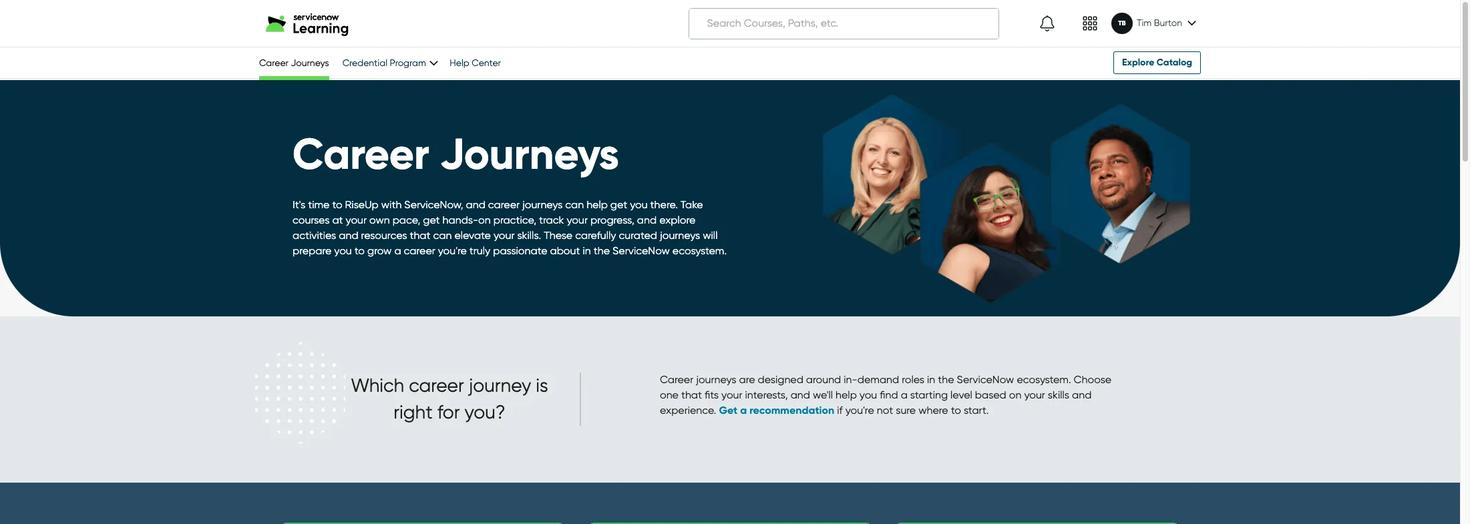 Task type: describe. For each thing, give the bounding box(es) containing it.
level
[[951, 389, 973, 402]]

that inside career journeys are designed around in-demand roles in the servicenow ecosystem. choose one that fits your interests, and we'll help you find a starting level based on your skills and experience.
[[681, 389, 702, 402]]

2 image image from the left
[[1082, 15, 1098, 31]]

tb
[[1118, 19, 1126, 27]]

sure
[[896, 404, 916, 417]]

you inside career journeys are designed around in-demand roles in the servicenow ecosystem. choose one that fits your interests, and we'll help you find a starting level based on your skills and experience.
[[860, 389, 877, 402]]

career journeys inside main content
[[293, 128, 619, 180]]

Search Courses, Paths, etc. text field
[[690, 8, 999, 38]]

credential program
[[342, 57, 426, 68]]

0 vertical spatial journeys
[[522, 199, 563, 211]]

if
[[837, 404, 843, 417]]

journey
[[469, 375, 531, 397]]

explore
[[659, 214, 696, 227]]

2 horizontal spatial to
[[951, 404, 961, 417]]

truly
[[470, 244, 491, 257]]

0 vertical spatial journeys
[[291, 57, 329, 68]]

burton
[[1154, 17, 1182, 28]]

credential
[[342, 57, 388, 68]]

it's
[[293, 199, 305, 211]]

help inside 'it's time to riseup with servicenow, and career journeys can help get you there. take courses at your own pace, get hands-on practice, track your progress, and explore activities and resources that can elevate your skills. these carefully curated journeys will prepare you to grow a career you're truly passionate about in the servicenow ecosystem.'
[[587, 199, 608, 211]]

start.
[[964, 404, 989, 417]]

you're inside 'it's time to riseup with servicenow, and career journeys can help get you there. take courses at your own pace, get hands-on practice, track your progress, and explore activities and resources that can elevate your skills. these carefully curated journeys will prepare you to grow a career you're truly passionate about in the servicenow ecosystem.'
[[438, 244, 467, 257]]

one
[[660, 389, 679, 402]]

get
[[719, 404, 738, 417]]

help
[[450, 57, 469, 68]]

1 horizontal spatial get
[[611, 199, 627, 211]]

which
[[351, 375, 404, 397]]

designed
[[758, 374, 804, 386]]

curated
[[619, 229, 657, 242]]

take
[[681, 199, 703, 211]]

get a recommendation link
[[719, 404, 835, 417]]

in-
[[844, 374, 858, 386]]

and up hands-
[[466, 199, 486, 211]]

skills.
[[517, 229, 541, 242]]

fits
[[705, 389, 719, 402]]

and down at
[[339, 229, 358, 242]]

career inside the which career journey is right for you?
[[409, 375, 464, 397]]

is
[[536, 375, 548, 397]]

these
[[544, 229, 573, 242]]

pace,
[[393, 214, 420, 227]]

1 horizontal spatial you
[[630, 199, 648, 211]]

journeys inside career journeys are designed around in-demand roles in the servicenow ecosystem. choose one that fits your interests, and we'll help you find a starting level based on your skills and experience.
[[696, 374, 737, 386]]

your left skills
[[1024, 389, 1045, 402]]

servicenow inside career journeys are designed around in-demand roles in the servicenow ecosystem. choose one that fits your interests, and we'll help you find a starting level based on your skills and experience.
[[957, 374, 1014, 386]]

hands-
[[443, 214, 478, 227]]

tim burton
[[1137, 17, 1182, 28]]

will
[[703, 229, 718, 242]]

0 vertical spatial career
[[488, 199, 520, 211]]

prepare
[[293, 244, 332, 257]]

right
[[394, 402, 433, 424]]

practice,
[[493, 214, 536, 227]]

where
[[919, 404, 948, 417]]

ecosystem. inside career journeys are designed around in-demand roles in the servicenow ecosystem. choose one that fits your interests, and we'll help you find a starting level based on your skills and experience.
[[1017, 374, 1071, 386]]

in inside career journeys are designed around in-demand roles in the servicenow ecosystem. choose one that fits your interests, and we'll help you find a starting level based on your skills and experience.
[[927, 374, 935, 386]]

0 horizontal spatial to
[[332, 199, 342, 211]]

journey banner image image
[[819, 94, 1191, 303]]

for
[[437, 402, 460, 424]]

1 vertical spatial you
[[334, 244, 352, 257]]

catalog
[[1157, 57, 1192, 68]]

help center
[[450, 57, 501, 68]]

center
[[472, 57, 501, 68]]

your up the carefully
[[567, 214, 588, 227]]

on inside career journeys are designed around in-demand roles in the servicenow ecosystem. choose one that fits your interests, and we'll help you find a starting level based on your skills and experience.
[[1009, 389, 1022, 402]]

servicenow,
[[404, 199, 463, 211]]

passionate
[[493, 244, 547, 257]]

starting
[[910, 389, 948, 402]]

servicenow inside 'it's time to riseup with servicenow, and career journeys can help get you there. take courses at your own pace, get hands-on practice, track your progress, and explore activities and resources that can elevate your skills. these carefully curated journeys will prepare you to grow a career you're truly passionate about in the servicenow ecosystem.'
[[613, 244, 670, 257]]

get a recommendation if you're not sure where to start.
[[719, 404, 989, 417]]

program
[[390, 57, 426, 68]]

elevate
[[455, 229, 491, 242]]

career inside career journeys link
[[259, 57, 289, 68]]

the inside career journeys are designed around in-demand roles in the servicenow ecosystem. choose one that fits your interests, and we'll help you find a starting level based on your skills and experience.
[[938, 374, 954, 386]]

1 vertical spatial can
[[433, 229, 452, 242]]

ecosystem. inside 'it's time to riseup with servicenow, and career journeys can help get you there. take courses at your own pace, get hands-on practice, track your progress, and explore activities and resources that can elevate your skills. these carefully curated journeys will prepare you to grow a career you're truly passionate about in the servicenow ecosystem.'
[[673, 244, 727, 257]]

courses
[[293, 214, 330, 227]]

not
[[877, 404, 893, 417]]

career journeys link
[[259, 57, 329, 80]]

0 horizontal spatial get
[[423, 214, 440, 227]]

tim
[[1137, 17, 1152, 28]]

your down riseup
[[346, 214, 367, 227]]



Task type: locate. For each thing, give the bounding box(es) containing it.
0 horizontal spatial you
[[334, 244, 352, 257]]

the
[[594, 244, 610, 257], [938, 374, 954, 386]]

can
[[565, 199, 584, 211], [433, 229, 452, 242]]

in up starting
[[927, 374, 935, 386]]

0 vertical spatial on
[[478, 214, 491, 227]]

a inside career journeys are designed around in-demand roles in the servicenow ecosystem. choose one that fits your interests, and we'll help you find a starting level based on your skills and experience.
[[901, 389, 908, 402]]

you down demand
[[860, 389, 877, 402]]

0 vertical spatial you're
[[438, 244, 467, 257]]

1 vertical spatial you're
[[846, 404, 874, 417]]

0 vertical spatial to
[[332, 199, 342, 211]]

you right prepare
[[334, 244, 352, 257]]

image image
[[1039, 15, 1055, 31], [1082, 15, 1098, 31]]

1 horizontal spatial that
[[681, 389, 702, 402]]

it's time to riseup with servicenow, and career journeys can help get you there. take courses at your own pace, get hands-on practice, track your progress, and explore activities and resources that can elevate your skills. these carefully curated journeys will prepare you to grow a career you're truly passionate about in the servicenow ecosystem.
[[293, 199, 727, 257]]

0 horizontal spatial that
[[410, 229, 431, 242]]

career
[[488, 199, 520, 211], [404, 244, 435, 257], [409, 375, 464, 397]]

roles
[[902, 374, 925, 386]]

in inside 'it's time to riseup with servicenow, and career journeys can help get you there. take courses at your own pace, get hands-on practice, track your progress, and explore activities and resources that can elevate your skills. these carefully curated journeys will prepare you to grow a career you're truly passionate about in the servicenow ecosystem.'
[[583, 244, 591, 257]]

0 vertical spatial a
[[394, 244, 401, 257]]

journeys
[[522, 199, 563, 211], [660, 229, 700, 242], [696, 374, 737, 386]]

help inside career journeys are designed around in-demand roles in the servicenow ecosystem. choose one that fits your interests, and we'll help you find a starting level based on your skills and experience.
[[836, 389, 857, 402]]

progress,
[[591, 214, 635, 227]]

1 vertical spatial that
[[681, 389, 702, 402]]

servicenow
[[613, 244, 670, 257], [957, 374, 1014, 386]]

riseup
[[345, 199, 379, 211]]

0 vertical spatial ecosystem.
[[673, 244, 727, 257]]

time
[[308, 199, 330, 211]]

get up the progress,
[[611, 199, 627, 211]]

your down practice, on the left top of the page
[[494, 229, 515, 242]]

that down pace,
[[410, 229, 431, 242]]

and
[[466, 199, 486, 211], [637, 214, 657, 227], [339, 229, 358, 242], [791, 389, 810, 402], [1072, 389, 1092, 402]]

your
[[346, 214, 367, 227], [567, 214, 588, 227], [494, 229, 515, 242], [722, 389, 743, 402], [1024, 389, 1045, 402]]

career
[[259, 57, 289, 68], [293, 128, 429, 180], [660, 374, 694, 386]]

1 vertical spatial journeys
[[440, 128, 619, 180]]

1 vertical spatial to
[[355, 244, 365, 257]]

career journeys down portal logo
[[259, 57, 329, 68]]

0 vertical spatial servicenow
[[613, 244, 670, 257]]

a
[[394, 244, 401, 257], [901, 389, 908, 402], [740, 404, 747, 417]]

0 vertical spatial career
[[259, 57, 289, 68]]

to left 'grow'
[[355, 244, 365, 257]]

0 horizontal spatial the
[[594, 244, 610, 257]]

2 vertical spatial career
[[660, 374, 694, 386]]

hexagon dots image image
[[255, 343, 345, 445]]

a inside 'it's time to riseup with servicenow, and career journeys can help get you there. take courses at your own pace, get hands-on practice, track your progress, and explore activities and resources that can elevate your skills. these carefully curated journeys will prepare you to grow a career you're truly passionate about in the servicenow ecosystem.'
[[394, 244, 401, 257]]

0 horizontal spatial image image
[[1039, 15, 1055, 31]]

on right 'based'
[[1009, 389, 1022, 402]]

1 vertical spatial on
[[1009, 389, 1022, 402]]

journeys inside main content
[[440, 128, 619, 180]]

demand
[[858, 374, 899, 386]]

1 vertical spatial journeys
[[660, 229, 700, 242]]

0 vertical spatial in
[[583, 244, 591, 257]]

find
[[880, 389, 898, 402]]

that
[[410, 229, 431, 242], [681, 389, 702, 402]]

your up get
[[722, 389, 743, 402]]

1 horizontal spatial to
[[355, 244, 365, 257]]

2 vertical spatial a
[[740, 404, 747, 417]]

2 vertical spatial journeys
[[696, 374, 737, 386]]

experience.
[[660, 404, 716, 417]]

ecosystem. up skills
[[1017, 374, 1071, 386]]

carefully
[[575, 229, 616, 242]]

1 horizontal spatial the
[[938, 374, 954, 386]]

career up for
[[409, 375, 464, 397]]

in down the carefully
[[583, 244, 591, 257]]

2 horizontal spatial a
[[901, 389, 908, 402]]

1 horizontal spatial you're
[[846, 404, 874, 417]]

2 horizontal spatial career
[[660, 374, 694, 386]]

to down level
[[951, 404, 961, 417]]

choose
[[1074, 374, 1112, 386]]

you?
[[465, 402, 506, 424]]

career up one
[[660, 374, 694, 386]]

1 vertical spatial ecosystem.
[[1017, 374, 1071, 386]]

you're
[[438, 244, 467, 257], [846, 404, 874, 417]]

in
[[583, 244, 591, 257], [927, 374, 935, 386]]

a right find
[[901, 389, 908, 402]]

journeys up 'track'
[[522, 199, 563, 211]]

help down the in-
[[836, 389, 857, 402]]

career journeys up servicenow,
[[293, 128, 619, 180]]

that inside 'it's time to riseup with servicenow, and career journeys can help get you there. take courses at your own pace, get hands-on practice, track your progress, and explore activities and resources that can elevate your skills. these carefully curated journeys will prepare you to grow a career you're truly passionate about in the servicenow ecosystem.'
[[410, 229, 431, 242]]

you're right if
[[846, 404, 874, 417]]

career up practice, on the left top of the page
[[488, 199, 520, 211]]

2 horizontal spatial you
[[860, 389, 877, 402]]

portal logo image
[[266, 10, 355, 36]]

2 vertical spatial to
[[951, 404, 961, 417]]

journeys
[[291, 57, 329, 68], [440, 128, 619, 180]]

get down servicenow,
[[423, 214, 440, 227]]

the up level
[[938, 374, 954, 386]]

at
[[332, 214, 343, 227]]

1 vertical spatial career journeys
[[293, 128, 619, 180]]

1 vertical spatial in
[[927, 374, 935, 386]]

0 horizontal spatial help
[[587, 199, 608, 211]]

0 horizontal spatial career
[[259, 57, 289, 68]]

0 vertical spatial that
[[410, 229, 431, 242]]

recommendation
[[750, 404, 835, 417]]

1 vertical spatial servicenow
[[957, 374, 1014, 386]]

0 horizontal spatial a
[[394, 244, 401, 257]]

around
[[806, 374, 841, 386]]

1 vertical spatial a
[[901, 389, 908, 402]]

career journeys main content
[[0, 80, 1460, 524]]

you're down elevate
[[438, 244, 467, 257]]

1 vertical spatial career
[[293, 128, 429, 180]]

0 vertical spatial the
[[594, 244, 610, 257]]

the down the carefully
[[594, 244, 610, 257]]

ecosystem. down will
[[673, 244, 727, 257]]

1 vertical spatial career
[[404, 244, 435, 257]]

1 horizontal spatial image image
[[1082, 15, 1098, 31]]

header menu menu bar
[[1002, 3, 1201, 44]]

career up riseup
[[293, 128, 429, 180]]

0 horizontal spatial can
[[433, 229, 452, 242]]

on
[[478, 214, 491, 227], [1009, 389, 1022, 402]]

help up the progress,
[[587, 199, 608, 211]]

on up elevate
[[478, 214, 491, 227]]

help center link
[[450, 57, 501, 68]]

1 vertical spatial help
[[836, 389, 857, 402]]

and up recommendation
[[791, 389, 810, 402]]

to
[[332, 199, 342, 211], [355, 244, 365, 257], [951, 404, 961, 417]]

0 vertical spatial can
[[565, 199, 584, 211]]

get
[[611, 199, 627, 211], [423, 214, 440, 227]]

1 horizontal spatial in
[[927, 374, 935, 386]]

1 horizontal spatial servicenow
[[957, 374, 1014, 386]]

can up these at the top
[[565, 199, 584, 211]]

0 horizontal spatial journeys
[[291, 57, 329, 68]]

a right get
[[740, 404, 747, 417]]

with
[[381, 199, 402, 211]]

journeys up fits at the bottom of the page
[[696, 374, 737, 386]]

are
[[739, 374, 755, 386]]

and down choose
[[1072, 389, 1092, 402]]

0 vertical spatial career journeys
[[259, 57, 329, 68]]

can down hands-
[[433, 229, 452, 242]]

activities
[[293, 229, 336, 242]]

0 vertical spatial help
[[587, 199, 608, 211]]

interests,
[[745, 389, 788, 402]]

servicenow up 'based'
[[957, 374, 1014, 386]]

you
[[630, 199, 648, 211], [334, 244, 352, 257], [860, 389, 877, 402]]

skills
[[1048, 389, 1070, 402]]

own
[[369, 214, 390, 227]]

1 horizontal spatial on
[[1009, 389, 1022, 402]]

1 horizontal spatial help
[[836, 389, 857, 402]]

explore catalog
[[1122, 57, 1192, 68]]

0 horizontal spatial you're
[[438, 244, 467, 257]]

track
[[539, 214, 564, 227]]

and up curated
[[637, 214, 657, 227]]

resources
[[361, 229, 407, 242]]

career inside career journeys are designed around in-demand roles in the servicenow ecosystem. choose one that fits your interests, and we'll help you find a starting level based on your skills and experience.
[[660, 374, 694, 386]]

career down pace,
[[404, 244, 435, 257]]

credential program link
[[342, 57, 436, 68]]

0 horizontal spatial servicenow
[[613, 244, 670, 257]]

there.
[[650, 199, 678, 211]]

2 vertical spatial you
[[860, 389, 877, 402]]

you left there.
[[630, 199, 648, 211]]

about
[[550, 244, 580, 257]]

0 vertical spatial get
[[611, 199, 627, 211]]

0 vertical spatial you
[[630, 199, 648, 211]]

which career journey is right for you?
[[351, 375, 548, 424]]

based
[[975, 389, 1007, 402]]

1 horizontal spatial a
[[740, 404, 747, 417]]

explore
[[1122, 57, 1155, 68]]

0 horizontal spatial on
[[478, 214, 491, 227]]

help
[[587, 199, 608, 211], [836, 389, 857, 402]]

1 horizontal spatial can
[[565, 199, 584, 211]]

1 horizontal spatial journeys
[[440, 128, 619, 180]]

servicenow down curated
[[613, 244, 670, 257]]

a right 'grow'
[[394, 244, 401, 257]]

career journeys
[[259, 57, 329, 68], [293, 128, 619, 180]]

career journeys are designed around in-demand roles in the servicenow ecosystem. choose one that fits your interests, and we'll help you find a starting level based on your skills and experience.
[[660, 374, 1112, 417]]

ecosystem.
[[673, 244, 727, 257], [1017, 374, 1071, 386]]

1 vertical spatial the
[[938, 374, 954, 386]]

on inside 'it's time to riseup with servicenow, and career journeys can help get you there. take courses at your own pace, get hands-on practice, track your progress, and explore activities and resources that can elevate your skills. these carefully curated journeys will prepare you to grow a career you're truly passionate about in the servicenow ecosystem.'
[[478, 214, 491, 227]]

1 vertical spatial get
[[423, 214, 440, 227]]

grow
[[367, 244, 392, 257]]

0 horizontal spatial ecosystem.
[[673, 244, 727, 257]]

journeys down explore
[[660, 229, 700, 242]]

we'll
[[813, 389, 833, 402]]

that up experience.
[[681, 389, 702, 402]]

explore catalog link
[[1114, 51, 1201, 74]]

career down portal logo
[[259, 57, 289, 68]]

0 horizontal spatial in
[[583, 244, 591, 257]]

1 image image from the left
[[1039, 15, 1055, 31]]

1 horizontal spatial career
[[293, 128, 429, 180]]

1 horizontal spatial ecosystem.
[[1017, 374, 1071, 386]]

2 vertical spatial career
[[409, 375, 464, 397]]

to up at
[[332, 199, 342, 211]]

the inside 'it's time to riseup with servicenow, and career journeys can help get you there. take courses at your own pace, get hands-on practice, track your progress, and explore activities and resources that can elevate your skills. these carefully curated journeys will prepare you to grow a career you're truly passionate about in the servicenow ecosystem.'
[[594, 244, 610, 257]]



Task type: vqa. For each thing, say whether or not it's contained in the screenshot.
1st BEGINNER from the top
no



